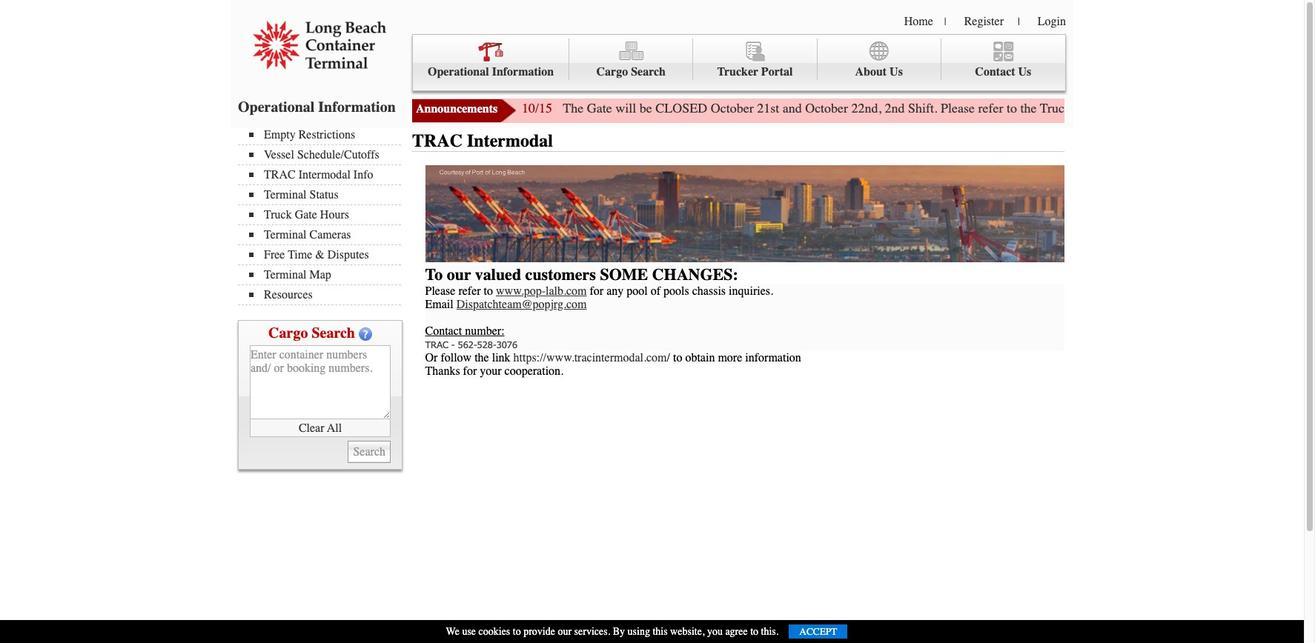Task type: describe. For each thing, give the bounding box(es) containing it.
trucker portal
[[717, 65, 793, 79]]

website,
[[670, 626, 705, 638]]

-
[[451, 339, 455, 351]]

use
[[462, 626, 476, 638]]

0 vertical spatial intermodal
[[467, 130, 553, 151]]

of
[[651, 285, 661, 298]]

trac intermodal info link
[[249, 168, 401, 182]]

​​​​​​​​​​​​​​​​​​​to
[[425, 265, 443, 285]]

1 terminal from the top
[[264, 188, 307, 202]]

valued
[[475, 265, 521, 285]]

follow
[[441, 351, 472, 365]]

empty
[[264, 128, 296, 142]]

menu bar containing operational information
[[412, 34, 1066, 91]]

pool
[[627, 285, 648, 298]]

truck gate hours link
[[249, 208, 401, 222]]

home link
[[904, 15, 933, 28]]

1 | from the left
[[944, 16, 947, 28]]

dispatchteam@popjrg.com link
[[457, 298, 587, 311]]

cameras
[[310, 228, 351, 242]]

vessel
[[264, 148, 294, 162]]

10/15 the gate will be closed october 21st and october 22nd, 2nd shift. please refer to the truck gate hours web page for further gate details 
[[522, 100, 1315, 116]]

accept button
[[789, 625, 848, 639]]

trucker
[[717, 65, 758, 79]]

we use cookies to provide our services. by using this website, you agree to this.
[[446, 626, 779, 638]]

pools
[[664, 285, 689, 298]]

trac for trac intermodal
[[412, 130, 463, 151]]

0 horizontal spatial cargo search
[[268, 325, 355, 342]]

register link
[[964, 15, 1004, 28]]

number:
[[465, 325, 505, 338]]

email
[[425, 298, 454, 311]]

further
[[1212, 100, 1249, 116]]

gate inside empty restrictions vessel schedule/cutoffs trac intermodal info terminal status truck gate hours terminal cameras free time & disputes terminal map resources
[[295, 208, 317, 222]]

empty restrictions link
[[249, 128, 401, 142]]

home
[[904, 15, 933, 28]]

2 october from the left
[[805, 100, 848, 116]]

obtain
[[685, 351, 715, 365]]

cargo search link
[[570, 39, 694, 80]]

web
[[1139, 100, 1161, 116]]

or
[[425, 351, 438, 365]]

https://www.tracintermodal.com​ link
[[514, 351, 667, 365]]

528-
[[477, 339, 496, 351]]

clear
[[299, 421, 324, 435]]

portal
[[761, 65, 793, 79]]

map
[[310, 268, 331, 282]]

restrictions
[[299, 128, 355, 142]]

login link
[[1038, 15, 1066, 28]]

thanks
[[425, 365, 460, 378]]

link
[[492, 351, 511, 365]]

terminal status link
[[249, 188, 401, 202]]

inquiries.
[[729, 285, 773, 298]]

agree
[[725, 626, 748, 638]]

customers
[[525, 265, 596, 285]]

https://www.tracintermodal.com​
[[514, 351, 667, 365]]

info
[[354, 168, 373, 182]]

free time & disputes link
[[249, 248, 401, 262]]

details
[[1277, 100, 1312, 116]]

closed
[[656, 100, 707, 116]]

hours inside empty restrictions vessel schedule/cutoffs trac intermodal info terminal status truck gate hours terminal cameras free time & disputes terminal map resources
[[320, 208, 349, 222]]

to right cookies
[[513, 626, 521, 638]]

0 horizontal spatial information
[[318, 99, 396, 116]]

some
[[600, 265, 648, 285]]

about us link
[[817, 39, 941, 80]]

operational inside menu bar
[[428, 65, 489, 79]]

status
[[310, 188, 339, 202]]

and
[[783, 100, 802, 116]]

21st
[[757, 100, 779, 116]]

3 terminal from the top
[[264, 268, 307, 282]]

www.pop-lalb.com link
[[496, 285, 587, 298]]

0 horizontal spatial operational
[[238, 99, 315, 116]]

more
[[718, 351, 742, 365]]

time
[[288, 248, 312, 262]]

1 horizontal spatial refer
[[978, 100, 1004, 116]]

resources
[[264, 288, 313, 302]]

contact number:
[[425, 325, 505, 338]]

3076​
[[496, 339, 518, 351]]

/
[[667, 351, 670, 365]]

10/15
[[522, 100, 552, 116]]

contact us link
[[941, 39, 1065, 80]]

2 horizontal spatial for
[[1193, 100, 1209, 116]]

this
[[653, 626, 668, 638]]

empty restrictions vessel schedule/cutoffs trac intermodal info terminal status truck gate hours terminal cameras free time & disputes terminal map resources
[[264, 128, 379, 302]]



Task type: locate. For each thing, give the bounding box(es) containing it.
2 | from the left
[[1018, 16, 1020, 28]]

to right the / in the right bottom of the page
[[673, 351, 682, 365]]

0 horizontal spatial search
[[312, 325, 355, 342]]

will
[[615, 100, 636, 116]]

by
[[613, 626, 625, 638]]

1 vertical spatial cargo
[[268, 325, 308, 342]]

truck down 'contact us' 'link'
[[1040, 100, 1071, 116]]

| right the 'home' link
[[944, 16, 947, 28]]

refer
[[978, 100, 1004, 116], [458, 285, 481, 298]]

search
[[631, 65, 666, 79], [312, 325, 355, 342]]

operational
[[428, 65, 489, 79], [238, 99, 315, 116]]

search up be
[[631, 65, 666, 79]]

0 horizontal spatial please
[[425, 285, 456, 298]]

provide
[[524, 626, 555, 638]]

the down 528-
[[475, 351, 489, 365]]

0 vertical spatial cargo
[[596, 65, 628, 79]]

1 october from the left
[[711, 100, 754, 116]]

1 vertical spatial truck
[[264, 208, 292, 222]]

gate down the status
[[295, 208, 317, 222]]

1 vertical spatial for
[[590, 285, 604, 298]]

us
[[890, 65, 903, 79], [1018, 65, 1032, 79]]

october right and
[[805, 100, 848, 116]]

to inside ​​​​​​​​​​​​​​​​​​​to our valued customers  some changes: please refer to www.pop-lalb.com for any pool of pools chassis inquiries.
[[484, 285, 493, 298]]

terminal up free
[[264, 228, 307, 242]]

login
[[1038, 15, 1066, 28]]

1 vertical spatial refer
[[458, 285, 481, 298]]

hours up cameras
[[320, 208, 349, 222]]

trac for trac - 562-528-3076​ or follow the link https://www.tracintermodal.com​ / to obtain more information thanks for your cooperation​.​
[[425, 339, 448, 351]]

0 vertical spatial terminal
[[264, 188, 307, 202]]

terminal map link
[[249, 268, 401, 282]]

2 vertical spatial for
[[463, 365, 477, 378]]

0 vertical spatial please
[[941, 100, 975, 116]]

terminal
[[264, 188, 307, 202], [264, 228, 307, 242], [264, 268, 307, 282]]

1 vertical spatial menu bar
[[238, 127, 409, 305]]

menu bar
[[412, 34, 1066, 91], [238, 127, 409, 305]]

1 horizontal spatial truck
[[1040, 100, 1071, 116]]

about us
[[855, 65, 903, 79]]

cargo up will
[[596, 65, 628, 79]]

1 vertical spatial search
[[312, 325, 355, 342]]

1 horizontal spatial operational information
[[428, 65, 554, 79]]

contact for contact us
[[975, 65, 1015, 79]]

using
[[628, 626, 650, 638]]

2 vertical spatial terminal
[[264, 268, 307, 282]]

cargo down resources
[[268, 325, 308, 342]]

contact for contact number:
[[425, 325, 462, 338]]

our inside ​​​​​​​​​​​​​​​​​​​to our valued customers  some changes: please refer to www.pop-lalb.com for any pool of pools chassis inquiries.
[[447, 265, 471, 285]]

information
[[492, 65, 554, 79], [318, 99, 396, 116]]

cargo search up will
[[596, 65, 666, 79]]

our right ​​​​​​​​​​​​​​​​​​​to
[[447, 265, 471, 285]]

trac up 'or'
[[425, 339, 448, 351]]

to
[[1007, 100, 1017, 116], [484, 285, 493, 298], [673, 351, 682, 365], [513, 626, 521, 638], [750, 626, 759, 638]]

0 vertical spatial cargo search
[[596, 65, 666, 79]]

refer right the email
[[458, 285, 481, 298]]

0 vertical spatial the
[[1021, 100, 1037, 116]]

to left this.
[[750, 626, 759, 638]]

0 vertical spatial information
[[492, 65, 554, 79]]

1 horizontal spatial information
[[492, 65, 554, 79]]

any
[[607, 285, 624, 298]]

terminal left the status
[[264, 188, 307, 202]]

you
[[707, 626, 723, 638]]

1 horizontal spatial cargo search
[[596, 65, 666, 79]]

www.pop-
[[496, 285, 546, 298]]

2 us from the left
[[1018, 65, 1032, 79]]

resources link
[[249, 288, 401, 302]]

0 horizontal spatial intermodal
[[299, 168, 351, 182]]

0 vertical spatial for
[[1193, 100, 1209, 116]]

2nd
[[885, 100, 905, 116]]

0 horizontal spatial contact
[[425, 325, 462, 338]]

contact down register link on the right top of page
[[975, 65, 1015, 79]]

be
[[640, 100, 652, 116]]

1 horizontal spatial our
[[558, 626, 572, 638]]

1 horizontal spatial us
[[1018, 65, 1032, 79]]

0 vertical spatial menu bar
[[412, 34, 1066, 91]]

1 horizontal spatial hours
[[1103, 100, 1136, 116]]

clear all button
[[250, 420, 391, 437]]

refer down "contact us"
[[978, 100, 1004, 116]]

trac inside trac - 562-528-3076​ or follow the link https://www.tracintermodal.com​ / to obtain more information thanks for your cooperation​.​
[[425, 339, 448, 351]]

shift.
[[908, 100, 938, 116]]

cooperation​.​
[[505, 365, 564, 378]]

trac down vessel
[[264, 168, 296, 182]]

2 horizontal spatial gate
[[1075, 100, 1100, 116]]

for right page
[[1193, 100, 1209, 116]]

please up "contact number:"
[[425, 285, 456, 298]]

2 terminal from the top
[[264, 228, 307, 242]]

for inside ​​​​​​​​​​​​​​​​​​​to our valued customers  some changes: please refer to www.pop-lalb.com for any pool of pools chassis inquiries.
[[590, 285, 604, 298]]

truck up free
[[264, 208, 292, 222]]

please inside ​​​​​​​​​​​​​​​​​​​to our valued customers  some changes: please refer to www.pop-lalb.com for any pool of pools chassis inquiries.
[[425, 285, 456, 298]]

terminal cameras link
[[249, 228, 401, 242]]

contact inside 'link'
[[975, 65, 1015, 79]]

0 horizontal spatial operational information
[[238, 99, 396, 116]]

announcements
[[416, 102, 498, 116]]

truck inside empty restrictions vessel schedule/cutoffs trac intermodal info terminal status truck gate hours terminal cameras free time & disputes terminal map resources
[[264, 208, 292, 222]]

| left login
[[1018, 16, 1020, 28]]

chassis
[[692, 285, 726, 298]]

cargo search
[[596, 65, 666, 79], [268, 325, 355, 342]]

we
[[446, 626, 460, 638]]

trac - 562-528-3076​ or follow the link https://www.tracintermodal.com​ / to obtain more information thanks for your cooperation​.​
[[425, 339, 801, 378]]

0 horizontal spatial our
[[447, 265, 471, 285]]

free
[[264, 248, 285, 262]]

information inside operational information link
[[492, 65, 554, 79]]

accept
[[799, 627, 837, 638]]

1 vertical spatial information
[[318, 99, 396, 116]]

operational up announcements
[[428, 65, 489, 79]]

please right shift.
[[941, 100, 975, 116]]

operational up "empty"
[[238, 99, 315, 116]]

1 vertical spatial our
[[558, 626, 572, 638]]

search down resources link
[[312, 325, 355, 342]]

1 vertical spatial operational information
[[238, 99, 396, 116]]

1 horizontal spatial the
[[1021, 100, 1037, 116]]

register
[[964, 15, 1004, 28]]

562-
[[458, 339, 477, 351]]

cookies
[[479, 626, 510, 638]]

page
[[1165, 100, 1190, 116]]

trucker portal link
[[694, 39, 817, 80]]

1 horizontal spatial intermodal
[[467, 130, 553, 151]]

terminal up resources
[[264, 268, 307, 282]]

changes:
[[652, 265, 738, 285]]

disputes
[[328, 248, 369, 262]]

the
[[1021, 100, 1037, 116], [475, 351, 489, 365]]

gate left web at the top right of page
[[1075, 100, 1100, 116]]

gate right the
[[587, 100, 612, 116]]

us inside 'contact us' 'link'
[[1018, 65, 1032, 79]]

search inside menu bar
[[631, 65, 666, 79]]

information up 10/15
[[492, 65, 554, 79]]

to inside trac - 562-528-3076​ or follow the link https://www.tracintermodal.com​ / to obtain more information thanks for your cooperation​.​
[[673, 351, 682, 365]]

contact
[[975, 65, 1015, 79], [425, 325, 462, 338]]

trac inside empty restrictions vessel schedule/cutoffs trac intermodal info terminal status truck gate hours terminal cameras free time & disputes terminal map resources
[[264, 168, 296, 182]]

october
[[711, 100, 754, 116], [805, 100, 848, 116]]

dispatchteam@popjrg.com
[[457, 298, 587, 311]]

1 horizontal spatial menu bar
[[412, 34, 1066, 91]]

0 vertical spatial trac
[[412, 130, 463, 151]]

0 horizontal spatial |
[[944, 16, 947, 28]]

truck
[[1040, 100, 1071, 116], [264, 208, 292, 222]]

1 horizontal spatial october
[[805, 100, 848, 116]]

22nd,
[[852, 100, 882, 116]]

0 horizontal spatial hours
[[320, 208, 349, 222]]

hours left web at the top right of page
[[1103, 100, 1136, 116]]

1 horizontal spatial for
[[590, 285, 604, 298]]

the inside trac - 562-528-3076​ or follow the link https://www.tracintermodal.com​ / to obtain more information thanks for your cooperation​.​
[[475, 351, 489, 365]]

0 vertical spatial operational
[[428, 65, 489, 79]]

1 vertical spatial hours
[[320, 208, 349, 222]]

trac
[[412, 130, 463, 151], [264, 168, 296, 182], [425, 339, 448, 351]]

1 horizontal spatial search
[[631, 65, 666, 79]]

0 vertical spatial hours
[[1103, 100, 1136, 116]]

for inside trac - 562-528-3076​ or follow the link https://www.tracintermodal.com​ / to obtain more information thanks for your cooperation​.​
[[463, 365, 477, 378]]

0 horizontal spatial october
[[711, 100, 754, 116]]

1 vertical spatial contact
[[425, 325, 462, 338]]

operational information up announcements
[[428, 65, 554, 79]]

1 vertical spatial terminal
[[264, 228, 307, 242]]

1 horizontal spatial gate
[[587, 100, 612, 116]]

us inside about us link
[[890, 65, 903, 79]]

lalb.com
[[546, 285, 587, 298]]

clear all
[[299, 421, 342, 435]]

us for about us
[[890, 65, 903, 79]]

Enter container numbers and/ or booking numbers.  text field
[[250, 346, 391, 420]]

vessel schedule/cutoffs link
[[249, 148, 401, 162]]

intermodal down 10/15
[[467, 130, 553, 151]]

0 vertical spatial refer
[[978, 100, 1004, 116]]

this.
[[761, 626, 779, 638]]

contact up -
[[425, 325, 462, 338]]

0 horizontal spatial truck
[[264, 208, 292, 222]]

our right the provide
[[558, 626, 572, 638]]

0 horizontal spatial for
[[463, 365, 477, 378]]

0 vertical spatial contact
[[975, 65, 1015, 79]]

1 vertical spatial operational
[[238, 99, 315, 116]]

0 horizontal spatial gate
[[295, 208, 317, 222]]

about
[[855, 65, 887, 79]]

intermodal inside empty restrictions vessel schedule/cutoffs trac intermodal info terminal status truck gate hours terminal cameras free time & disputes terminal map resources
[[299, 168, 351, 182]]

1 horizontal spatial |
[[1018, 16, 1020, 28]]

1 horizontal spatial cargo
[[596, 65, 628, 79]]

the down "contact us"
[[1021, 100, 1037, 116]]

0 horizontal spatial refer
[[458, 285, 481, 298]]

intermodal up the status
[[299, 168, 351, 182]]

0 vertical spatial operational information
[[428, 65, 554, 79]]

october left 21st
[[711, 100, 754, 116]]

your
[[480, 365, 502, 378]]

us for contact us
[[1018, 65, 1032, 79]]

0 horizontal spatial the
[[475, 351, 489, 365]]

None submit
[[348, 441, 391, 463]]

schedule/cutoffs
[[297, 148, 379, 162]]

1 vertical spatial trac
[[264, 168, 296, 182]]

2 vertical spatial trac
[[425, 339, 448, 351]]

0 vertical spatial search
[[631, 65, 666, 79]]

&
[[315, 248, 325, 262]]

refer inside ​​​​​​​​​​​​​​​​​​​to our valued customers  some changes: please refer to www.pop-lalb.com for any pool of pools chassis inquiries.
[[458, 285, 481, 298]]

0 vertical spatial truck
[[1040, 100, 1071, 116]]

cargo search down resources link
[[268, 325, 355, 342]]

1 horizontal spatial please
[[941, 100, 975, 116]]

​​​​​​​​​​​​​​​​​​​to our valued customers  some changes: please refer to www.pop-lalb.com for any pool of pools chassis inquiries.
[[425, 265, 773, 298]]

0 horizontal spatial cargo
[[268, 325, 308, 342]]

1 vertical spatial cargo search
[[268, 325, 355, 342]]

to down "contact us"
[[1007, 100, 1017, 116]]

information
[[745, 351, 801, 365]]

trac down announcements
[[412, 130, 463, 151]]

to left www.pop-
[[484, 285, 493, 298]]

for left any
[[590, 285, 604, 298]]

gate
[[587, 100, 612, 116], [1075, 100, 1100, 116], [295, 208, 317, 222]]

0 horizontal spatial menu bar
[[238, 127, 409, 305]]

1 horizontal spatial contact
[[975, 65, 1015, 79]]

0 horizontal spatial us
[[890, 65, 903, 79]]

information up restrictions
[[318, 99, 396, 116]]

1 horizontal spatial operational
[[428, 65, 489, 79]]

for left your
[[463, 365, 477, 378]]

menu bar containing empty restrictions
[[238, 127, 409, 305]]

1 us from the left
[[890, 65, 903, 79]]

the
[[563, 100, 584, 116]]

cargo search inside menu bar
[[596, 65, 666, 79]]

0 vertical spatial our
[[447, 265, 471, 285]]

intermodal
[[467, 130, 553, 151], [299, 168, 351, 182]]

cargo
[[596, 65, 628, 79], [268, 325, 308, 342]]

contact us
[[975, 65, 1032, 79]]

1 vertical spatial the
[[475, 351, 489, 365]]

operational information up "empty restrictions" link
[[238, 99, 396, 116]]

operational information link
[[413, 39, 570, 80]]

1 vertical spatial please
[[425, 285, 456, 298]]

1 vertical spatial intermodal
[[299, 168, 351, 182]]



Task type: vqa. For each thing, say whether or not it's contained in the screenshot.
email dispatchteam@popjrg.com
yes



